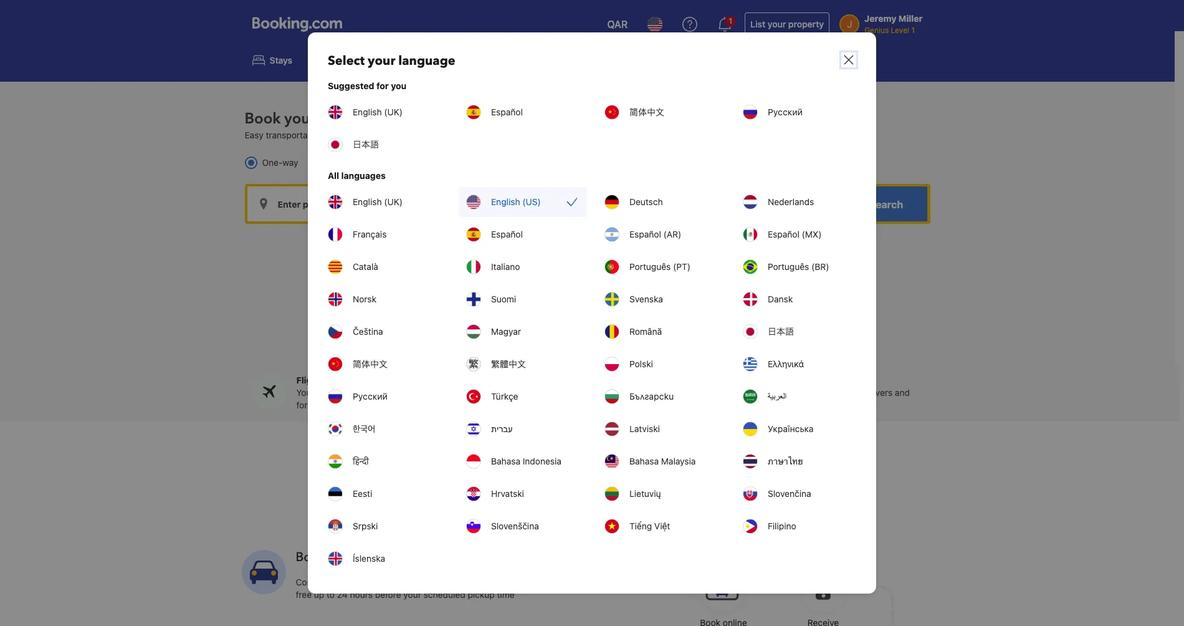 Task type: vqa. For each thing, say whether or not it's contained in the screenshot.
Top to the middle
no



Task type: describe. For each thing, give the bounding box(es) containing it.
tiếng
[[630, 521, 652, 531]]

plans
[[434, 577, 455, 587]]

(us)
[[523, 196, 541, 207]]

24
[[337, 589, 348, 600]]

português for português (pt)
[[630, 261, 671, 272]]

–
[[657, 387, 662, 398]]

for for is
[[555, 577, 566, 587]]

extra
[[527, 400, 548, 410]]

1 vertical spatial русский link
[[321, 382, 449, 412]]

norsk
[[353, 294, 377, 304]]

confirmation is immediate. if your plans change, you can cancel for free up to 24 hours before your scheduled pickup time
[[296, 577, 566, 600]]

search
[[870, 199, 904, 210]]

español (mx) link
[[736, 220, 864, 249]]

languages
[[341, 170, 386, 181]]

english (uk) link for for
[[321, 97, 449, 127]]

filipino
[[768, 521, 797, 531]]

track
[[358, 387, 378, 398]]

العربية link
[[736, 382, 864, 412]]

slovenščina link
[[459, 511, 588, 541]]

stays link
[[242, 46, 303, 74]]

čeština link
[[321, 317, 449, 347]]

indonesia
[[523, 456, 562, 467]]

select your language dialog
[[308, 32, 877, 594]]

airport for book
[[319, 109, 366, 129]]

español link for 简体中文
[[459, 97, 588, 127]]

required
[[610, 400, 644, 410]]

cash
[[589, 400, 608, 410]]

all languages
[[328, 170, 386, 181]]

english inside english (us) link
[[491, 196, 521, 207]]

deutsch link
[[597, 187, 726, 217]]

select your language
[[328, 52, 456, 69]]

book
[[245, 109, 281, 129]]

íslenska link
[[321, 544, 449, 574]]

will
[[343, 387, 356, 398]]

português for português (br)
[[768, 261, 810, 272]]

1 horizontal spatial русский link
[[736, 97, 864, 127]]

23/11/2023
[[620, 199, 668, 209]]

繁體中文
[[491, 359, 526, 369]]

čeština
[[353, 326, 383, 337]]

english (uk) link for languages
[[321, 187, 449, 217]]

english for languages
[[353, 196, 382, 207]]

日本語 for topmost 日本語 "link"
[[353, 139, 379, 150]]

svenska
[[630, 294, 663, 304]]

한국어 link
[[321, 414, 449, 444]]

your right 'book'
[[285, 109, 316, 129]]

svenska link
[[597, 284, 726, 314]]

is inside your price is confirmed up front – no extra costs, no cash required
[[570, 387, 577, 398]]

việt
[[655, 521, 671, 531]]

íslenska
[[353, 553, 385, 564]]

flight for flight tracking your driver will track your flight and wait for you if it's delayed
[[297, 375, 321, 385]]

list your property link
[[745, 12, 830, 36]]

0 horizontal spatial 简体中文
[[353, 359, 388, 369]]

list
[[751, 19, 766, 29]]

your inside list your property link
[[768, 19, 787, 29]]

polski link
[[597, 349, 726, 379]]

ελληνικά
[[768, 359, 805, 369]]

airport for booking
[[376, 549, 415, 565]]

(ar)
[[664, 229, 682, 239]]

deutsch
[[630, 196, 663, 207]]

français link
[[321, 220, 449, 249]]

up inside confirmation is immediate. if your plans change, you can cancel for free up to 24 hours before your scheduled pickup time
[[314, 589, 325, 600]]

qar button
[[600, 9, 636, 39]]

is inside confirmation is immediate. if your plans change, you can cancel for free up to 24 hours before your scheduled pickup time
[[350, 577, 357, 587]]

your price is confirmed up front – no extra costs, no cash required
[[527, 387, 674, 410]]

work
[[773, 387, 793, 398]]

flight + hotel
[[405, 55, 461, 66]]

genius
[[865, 26, 890, 35]]

qar
[[608, 19, 628, 30]]

Enter pick-up location text field
[[247, 187, 416, 222]]

booking your airport taxi
[[296, 549, 438, 565]]

hrvatski link
[[459, 479, 588, 509]]

nederlands link
[[736, 187, 864, 217]]

español inside español (ar) link
[[630, 229, 662, 239]]

srpski
[[353, 521, 378, 531]]

español up accommodations
[[491, 107, 523, 117]]

русский for the rightmost русский link
[[768, 107, 803, 117]]

tried and true service we work with professional drivers and have 24/7 customer care
[[758, 375, 911, 410]]

book your airport taxi easy transportation between the airport and your accommodations
[[245, 109, 514, 141]]

русский for bottom русский link
[[353, 391, 388, 402]]

english (us)
[[491, 196, 541, 207]]

українська
[[768, 423, 814, 434]]

bahasa indonesia
[[491, 456, 562, 467]]

latviski link
[[597, 414, 726, 444]]

italiano
[[491, 261, 520, 272]]

tiếng việt link
[[597, 511, 726, 541]]

0 vertical spatial 日本語 link
[[321, 130, 449, 160]]

ελληνικά link
[[736, 349, 864, 379]]

drivers
[[866, 387, 893, 398]]

property
[[789, 19, 825, 29]]

your down if
[[404, 589, 422, 600]]

srpski link
[[321, 511, 449, 541]]

english (uk) for languages
[[353, 196, 403, 207]]

slovenčina
[[768, 488, 812, 499]]

your inside flight tracking your driver will track your flight and wait for you if it's delayed
[[381, 387, 399, 398]]

português (pt) link
[[597, 252, 726, 282]]

português (pt)
[[630, 261, 691, 272]]

service
[[820, 375, 852, 385]]

eesti
[[353, 488, 373, 499]]

up inside your price is confirmed up front – no extra costs, no cash required
[[623, 387, 633, 398]]

for for tracking
[[297, 400, 308, 410]]

lietuvių
[[630, 488, 662, 499]]

flight for flight + hotel
[[405, 55, 428, 66]]

time
[[497, 589, 515, 600]]

jeremy miller genius level 1
[[865, 13, 923, 35]]

български link
[[597, 382, 726, 412]]

español inside español (mx) link
[[768, 229, 800, 239]]

list your property
[[751, 19, 825, 29]]

booking.com online hotel reservations image
[[252, 17, 342, 32]]

slovenčina link
[[736, 479, 864, 509]]

1 vertical spatial airport
[[378, 130, 405, 141]]

0 horizontal spatial booking airport taxi image
[[242, 550, 286, 594]]

english for for
[[353, 107, 382, 117]]

flight tracking your driver will track your flight and wait for you if it's delayed
[[297, 375, 458, 410]]

wait
[[441, 387, 458, 398]]

(uk) for for
[[384, 107, 403, 117]]

jeremy
[[865, 13, 897, 24]]

türkçe
[[491, 391, 519, 402]]



Task type: locate. For each thing, give the bounding box(es) containing it.
2 vertical spatial you
[[492, 577, 507, 587]]

0 vertical spatial español link
[[459, 97, 588, 127]]

12:00
[[734, 199, 758, 209]]

1 horizontal spatial 日本語 link
[[736, 317, 864, 347]]

your inside your price is confirmed up front – no extra costs, no cash required
[[527, 387, 546, 398]]

2 (uk) from the top
[[384, 196, 403, 207]]

español link down english (us) link
[[459, 220, 588, 249]]

0 horizontal spatial 日本語 link
[[321, 130, 449, 160]]

1 horizontal spatial is
[[570, 387, 577, 398]]

1 bahasa from the left
[[491, 456, 521, 467]]

русский
[[768, 107, 803, 117], [353, 391, 388, 402]]

suggested for you
[[328, 80, 407, 91]]

1 vertical spatial you
[[310, 400, 325, 410]]

0 vertical spatial for
[[377, 80, 389, 91]]

català link
[[321, 252, 449, 282]]

español left (mx)
[[768, 229, 800, 239]]

bahasa
[[491, 456, 521, 467], [630, 456, 659, 467]]

taxi up the
[[370, 109, 395, 129]]

0 vertical spatial 日本語
[[353, 139, 379, 150]]

日本語 up languages
[[353, 139, 379, 150]]

日本語 link up languages
[[321, 130, 449, 160]]

0 vertical spatial no
[[664, 387, 674, 398]]

airport
[[319, 109, 366, 129], [378, 130, 405, 141], [376, 549, 415, 565]]

0 horizontal spatial your
[[297, 387, 315, 398]]

español down enter destination text field
[[491, 229, 523, 239]]

1 horizontal spatial booking airport taxi image
[[634, 526, 896, 626]]

for
[[377, 80, 389, 91], [297, 400, 308, 410], [555, 577, 566, 587]]

you inside dialog
[[391, 80, 407, 91]]

taxi
[[370, 109, 395, 129], [418, 549, 438, 565]]

(br)
[[812, 261, 830, 272]]

0 horizontal spatial русский
[[353, 391, 388, 402]]

1 vertical spatial english (uk)
[[353, 196, 403, 207]]

tracking
[[323, 375, 359, 385]]

0 horizontal spatial taxi
[[370, 109, 395, 129]]

professional
[[814, 387, 863, 398]]

español link
[[459, 97, 588, 127], [459, 220, 588, 249]]

english (uk) link up français link
[[321, 187, 449, 217]]

1 vertical spatial up
[[314, 589, 325, 600]]

english down languages
[[353, 196, 382, 207]]

0 horizontal spatial português
[[630, 261, 671, 272]]

1 vertical spatial for
[[297, 400, 308, 410]]

polski
[[630, 359, 654, 369]]

price
[[548, 387, 568, 398]]

1 vertical spatial 简体中文 link
[[321, 349, 449, 379]]

taxi inside book your airport taxi easy transportation between the airport and your accommodations
[[370, 109, 395, 129]]

nederlands
[[768, 196, 815, 207]]

flights link
[[308, 46, 373, 74]]

0 vertical spatial 简体中文 link
[[597, 97, 726, 127]]

1 vertical spatial русский
[[353, 391, 388, 402]]

0 vertical spatial (uk)
[[384, 107, 403, 117]]

1 english (uk) link from the top
[[321, 97, 449, 127]]

español link up accommodations
[[459, 97, 588, 127]]

עברית
[[491, 423, 513, 434]]

and right the
[[407, 130, 422, 141]]

hotel
[[438, 55, 461, 66]]

to
[[327, 589, 335, 600]]

transportation inside book your airport taxi easy transportation between the airport and your accommodations
[[266, 130, 323, 141]]

english (uk) down languages
[[353, 196, 403, 207]]

português left (br)
[[768, 261, 810, 272]]

you down the select your language on the top left of the page
[[391, 80, 407, 91]]

2 your from the left
[[527, 387, 546, 398]]

and right drivers
[[896, 387, 911, 398]]

0 vertical spatial taxi
[[370, 109, 395, 129]]

level
[[892, 26, 910, 35]]

english up the
[[353, 107, 382, 117]]

slovenščina
[[491, 521, 539, 531]]

0 horizontal spatial up
[[314, 589, 325, 600]]

your down srpski
[[347, 549, 373, 565]]

english left (us) at the left
[[491, 196, 521, 207]]

your inside flight tracking your driver will track your flight and wait for you if it's delayed
[[297, 387, 315, 398]]

the
[[362, 130, 375, 141]]

bahasa down the latviski
[[630, 456, 659, 467]]

confirmed
[[579, 387, 620, 398]]

bahasa malaysia link
[[597, 447, 726, 476]]

1 vertical spatial español link
[[459, 220, 588, 249]]

bahasa for bahasa malaysia
[[630, 456, 659, 467]]

lietuvių link
[[597, 479, 726, 509]]

français
[[353, 229, 387, 239]]

0 vertical spatial transportation
[[266, 130, 323, 141]]

delayed
[[349, 400, 380, 410]]

0 horizontal spatial transportation
[[266, 130, 323, 141]]

0 horizontal spatial 简体中文 link
[[321, 349, 449, 379]]

1 horizontal spatial 简体中文 link
[[597, 97, 726, 127]]

(pt)
[[674, 261, 691, 272]]

1 horizontal spatial flight
[[405, 55, 428, 66]]

front
[[635, 387, 655, 398]]

日本語 down dansk
[[768, 326, 795, 337]]

0 vertical spatial english (uk)
[[353, 107, 403, 117]]

español (mx)
[[768, 229, 822, 239]]

your left accommodations
[[424, 130, 442, 141]]

0 vertical spatial русский link
[[736, 97, 864, 127]]

taxi for booking
[[418, 549, 438, 565]]

हिन्दी link
[[321, 447, 449, 476]]

1 horizontal spatial 简体中文
[[630, 107, 665, 117]]

1 vertical spatial 日本語
[[768, 326, 795, 337]]

you inside confirmation is immediate. if your plans change, you can cancel for free up to 24 hours before your scheduled pickup time
[[492, 577, 507, 587]]

0 vertical spatial english (uk) link
[[321, 97, 449, 127]]

transportation
[[266, 130, 323, 141], [506, 460, 636, 488]]

pickup
[[468, 589, 495, 600]]

english (uk) link up the
[[321, 97, 449, 127]]

0 vertical spatial up
[[623, 387, 633, 398]]

your inside select your language dialog
[[368, 52, 396, 69]]

cancel
[[526, 577, 552, 587]]

1 vertical spatial transportation
[[506, 460, 636, 488]]

your up extra
[[527, 387, 546, 398]]

0 horizontal spatial 日本語
[[353, 139, 379, 150]]

1 horizontal spatial bahasa
[[630, 456, 659, 467]]

suggested
[[328, 80, 375, 91]]

no right –
[[664, 387, 674, 398]]

1 español link from the top
[[459, 97, 588, 127]]

0 vertical spatial русский
[[768, 107, 803, 117]]

hours
[[350, 589, 373, 600]]

2 english (uk) link from the top
[[321, 187, 449, 217]]

0 horizontal spatial flight
[[297, 375, 321, 385]]

filipino link
[[736, 511, 864, 541]]

true
[[800, 375, 818, 385]]

taxi for book
[[370, 109, 395, 129]]

2 español link from the top
[[459, 220, 588, 249]]

ภาษาไทย link
[[736, 447, 864, 476]]

bahasa up hrvatski
[[491, 456, 521, 467]]

english
[[353, 107, 382, 117], [353, 196, 382, 207], [491, 196, 521, 207]]

accommodations
[[444, 130, 514, 141]]

1 horizontal spatial up
[[623, 387, 633, 398]]

care
[[840, 400, 858, 410]]

(uk) up français link
[[384, 196, 403, 207]]

you inside flight tracking your driver will track your flight and wait for you if it's delayed
[[310, 400, 325, 410]]

español
[[491, 107, 523, 117], [491, 229, 523, 239], [630, 229, 662, 239], [768, 229, 800, 239]]

tried
[[758, 375, 780, 385]]

you left if on the left bottom of the page
[[310, 400, 325, 410]]

1 vertical spatial flight
[[297, 375, 321, 385]]

taxi up 'plans'
[[418, 549, 438, 565]]

change,
[[458, 577, 490, 587]]

between
[[325, 130, 360, 141]]

0 horizontal spatial you
[[310, 400, 325, 410]]

airport transportation made easy
[[435, 460, 740, 488]]

2 horizontal spatial you
[[492, 577, 507, 587]]

easy
[[699, 460, 740, 488]]

1 horizontal spatial taxi
[[418, 549, 438, 565]]

1 vertical spatial no
[[577, 400, 587, 410]]

עברית link
[[459, 414, 588, 444]]

english (uk) for for
[[353, 107, 403, 117]]

português (br) link
[[736, 252, 864, 282]]

miller
[[899, 13, 923, 24]]

日本語 link
[[321, 130, 449, 160], [736, 317, 864, 347]]

norsk link
[[321, 284, 449, 314]]

close the list of languages image
[[842, 52, 857, 67]]

is right price
[[570, 387, 577, 398]]

1 vertical spatial 简体中文
[[353, 359, 388, 369]]

your left driver
[[297, 387, 315, 398]]

español link for español (ar)
[[459, 220, 588, 249]]

up up required
[[623, 387, 633, 398]]

search button
[[845, 187, 928, 222]]

日本語 link up ελληνικά link
[[736, 317, 864, 347]]

1 horizontal spatial transportation
[[506, 460, 636, 488]]

booking airport taxi image
[[634, 526, 896, 626], [242, 550, 286, 594]]

1 vertical spatial taxi
[[418, 549, 438, 565]]

(uk) for languages
[[384, 196, 403, 207]]

türkçe link
[[459, 382, 588, 412]]

you up time
[[492, 577, 507, 587]]

(uk) down suggested for you
[[384, 107, 403, 117]]

1 vertical spatial (uk)
[[384, 196, 403, 207]]

1 vertical spatial is
[[350, 577, 357, 587]]

hrvatski
[[491, 488, 524, 499]]

1 horizontal spatial 日本語
[[768, 326, 795, 337]]

made
[[641, 460, 694, 488]]

0 horizontal spatial bahasa
[[491, 456, 521, 467]]

your up suggested for you
[[368, 52, 396, 69]]

free
[[296, 589, 312, 600]]

booking
[[296, 549, 344, 565]]

for inside select your language dialog
[[377, 80, 389, 91]]

português left (pt)
[[630, 261, 671, 272]]

and inside book your airport taxi easy transportation between the airport and your accommodations
[[407, 130, 422, 141]]

(mx)
[[802, 229, 822, 239]]

you
[[391, 80, 407, 91], [310, 400, 325, 410], [492, 577, 507, 587]]

your right if
[[414, 577, 432, 587]]

2 vertical spatial airport
[[376, 549, 415, 565]]

flight left +
[[405, 55, 428, 66]]

0 vertical spatial airport
[[319, 109, 366, 129]]

0 vertical spatial is
[[570, 387, 577, 398]]

english (us) link
[[459, 187, 588, 217]]

and up work
[[782, 375, 798, 385]]

1 horizontal spatial your
[[527, 387, 546, 398]]

0 horizontal spatial no
[[577, 400, 587, 410]]

繁體中文 link
[[459, 349, 588, 379]]

العربية
[[768, 391, 787, 402]]

1 horizontal spatial for
[[377, 80, 389, 91]]

can
[[509, 577, 524, 587]]

1 your from the left
[[297, 387, 315, 398]]

and left wait
[[424, 387, 439, 398]]

português
[[630, 261, 671, 272], [768, 261, 810, 272]]

no left the cash
[[577, 400, 587, 410]]

your right list
[[768, 19, 787, 29]]

and inside flight tracking your driver will track your flight and wait for you if it's delayed
[[424, 387, 439, 398]]

日本語 for the bottom 日本語 "link"
[[768, 326, 795, 337]]

for inside confirmation is immediate. if your plans change, you can cancel for free up to 24 hours before your scheduled pickup time
[[555, 577, 566, 587]]

2 vertical spatial for
[[555, 577, 566, 587]]

1 horizontal spatial português
[[768, 261, 810, 272]]

2 horizontal spatial for
[[555, 577, 566, 587]]

1 (uk) from the top
[[384, 107, 403, 117]]

2 português from the left
[[768, 261, 810, 272]]

0 horizontal spatial for
[[297, 400, 308, 410]]

1 português from the left
[[630, 261, 671, 272]]

0 horizontal spatial is
[[350, 577, 357, 587]]

bahasa inside 'link'
[[630, 456, 659, 467]]

2 bahasa from the left
[[630, 456, 659, 467]]

1 vertical spatial english (uk) link
[[321, 187, 449, 217]]

1 vertical spatial 日本語 link
[[736, 317, 864, 347]]

airport right the
[[378, 130, 405, 141]]

airport up if
[[376, 549, 415, 565]]

for left if on the left bottom of the page
[[297, 400, 308, 410]]

for down the select your language on the top left of the page
[[377, 80, 389, 91]]

for right cancel
[[555, 577, 566, 587]]

it's
[[334, 400, 347, 410]]

flight inside flight tracking your driver will track your flight and wait for you if it's delayed
[[297, 375, 321, 385]]

+
[[431, 55, 436, 66]]

0 vertical spatial flight
[[405, 55, 428, 66]]

bahasa for bahasa indonesia
[[491, 456, 521, 467]]

and
[[407, 130, 422, 141], [782, 375, 798, 385], [424, 387, 439, 398], [896, 387, 911, 398]]

is up hours
[[350, 577, 357, 587]]

español left (ar)
[[630, 229, 662, 239]]

1 horizontal spatial русский
[[768, 107, 803, 117]]

0 vertical spatial 简体中文
[[630, 107, 665, 117]]

costs,
[[550, 400, 574, 410]]

한국어
[[353, 423, 376, 434]]

1 horizontal spatial no
[[664, 387, 674, 398]]

0 horizontal spatial русский link
[[321, 382, 449, 412]]

español (ar) link
[[597, 220, 726, 249]]

Enter destination text field
[[418, 187, 587, 222]]

airport
[[435, 460, 501, 488]]

1 english (uk) from the top
[[353, 107, 403, 117]]

1 horizontal spatial you
[[391, 80, 407, 91]]

0 vertical spatial you
[[391, 80, 407, 91]]

for inside flight tracking your driver will track your flight and wait for you if it's delayed
[[297, 400, 308, 410]]

your right track
[[381, 387, 399, 398]]

how does it work?
[[639, 532, 712, 542]]

english (uk) up the
[[353, 107, 403, 117]]

if
[[327, 400, 332, 410]]

ภาษาไทย
[[768, 456, 804, 467]]

up left to
[[314, 589, 325, 600]]

with
[[795, 387, 812, 398]]

flights
[[335, 55, 363, 66]]

customer
[[800, 400, 838, 410]]

airport up between
[[319, 109, 366, 129]]

flight up driver
[[297, 375, 321, 385]]

before
[[375, 589, 401, 600]]

language
[[399, 52, 456, 69]]

2 english (uk) from the top
[[353, 196, 403, 207]]



